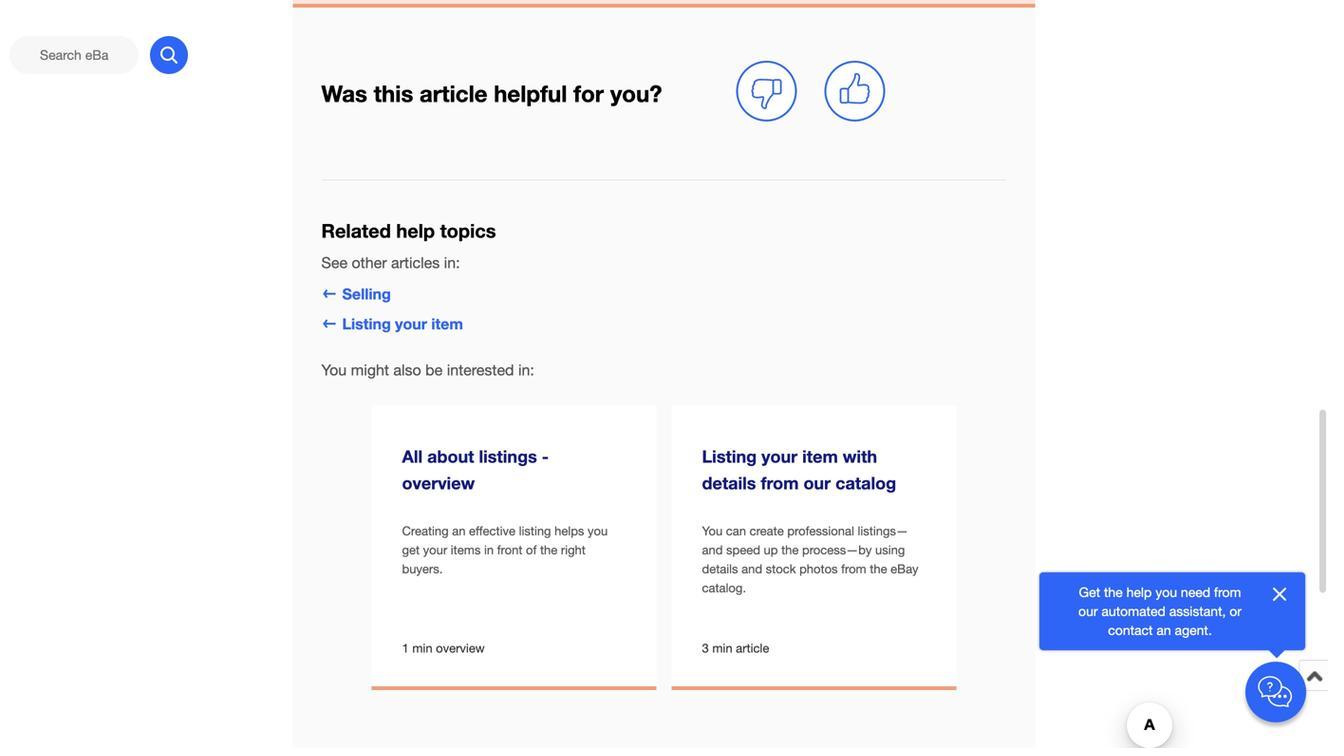 Task type: vqa. For each thing, say whether or not it's contained in the screenshot.
Get the help you need from our automated assistant, or contact an agent.
yes



Task type: locate. For each thing, give the bounding box(es) containing it.
1 vertical spatial an
[[1157, 623, 1172, 638]]

our inside get the help you need from our automated assistant, or contact an agent.
[[1079, 604, 1098, 619]]

0 vertical spatial listing
[[342, 315, 391, 333]]

the
[[540, 543, 558, 557], [782, 543, 799, 557], [870, 562, 888, 576], [1104, 585, 1123, 600]]

need
[[1181, 585, 1211, 600]]

from inside get the help you need from our automated assistant, or contact an agent.
[[1215, 585, 1242, 600]]

helps
[[555, 524, 584, 538]]

0 horizontal spatial you
[[588, 524, 608, 538]]

about
[[427, 447, 474, 467]]

1 horizontal spatial and
[[742, 562, 763, 576]]

2 min from the left
[[713, 641, 733, 656]]

listing down selling at the left
[[342, 315, 391, 333]]

creating an effective listing helps you get your items in front of the right buyers.
[[402, 524, 608, 576]]

our
[[804, 473, 831, 494], [1079, 604, 1098, 619]]

1 horizontal spatial min
[[713, 641, 733, 656]]

other
[[352, 254, 387, 272]]

our down get
[[1079, 604, 1098, 619]]

listings
[[479, 447, 537, 467]]

our inside listing your item with details from our catalog
[[804, 473, 831, 494]]

you right the helps at left
[[588, 524, 608, 538]]

0 horizontal spatial item
[[432, 315, 463, 333]]

1 horizontal spatial item
[[803, 447, 838, 467]]

1 details from the top
[[702, 473, 756, 494]]

your for listing your item with details from our catalog
[[762, 447, 798, 467]]

contact
[[1109, 623, 1153, 638]]

your up create
[[762, 447, 798, 467]]

you might also be interested in:
[[321, 361, 535, 379]]

your
[[395, 315, 427, 333], [762, 447, 798, 467], [423, 543, 447, 557]]

from inside listing your item with details from our catalog
[[761, 473, 799, 494]]

article right 3
[[736, 641, 770, 656]]

0 vertical spatial help
[[396, 219, 435, 242]]

get
[[1079, 585, 1101, 600]]

0 vertical spatial you
[[321, 361, 347, 379]]

0 horizontal spatial and
[[702, 543, 723, 557]]

interested
[[447, 361, 514, 379]]

an
[[452, 524, 466, 538], [1157, 623, 1172, 638]]

help up articles at the top left
[[396, 219, 435, 242]]

up
[[764, 543, 778, 557]]

details up catalog.
[[702, 562, 738, 576]]

0 horizontal spatial you
[[321, 361, 347, 379]]

1 vertical spatial article
[[736, 641, 770, 656]]

details up can
[[702, 473, 756, 494]]

you?
[[610, 80, 662, 107]]

1 vertical spatial your
[[762, 447, 798, 467]]

min for all about listings - overview
[[412, 641, 433, 656]]

also
[[394, 361, 421, 379]]

1 vertical spatial you
[[702, 524, 723, 538]]

0 vertical spatial you
[[588, 524, 608, 538]]

in:
[[444, 254, 460, 272], [519, 361, 535, 379]]

1 horizontal spatial help
[[1127, 585, 1152, 600]]

selling link
[[321, 285, 391, 303]]

listing inside listing your item with details from our catalog
[[702, 447, 757, 467]]

article right 'this' at the left top
[[420, 80, 488, 107]]

from for get
[[1215, 585, 1242, 600]]

and left speed
[[702, 543, 723, 557]]

listings—
[[858, 524, 909, 538]]

articles
[[391, 254, 440, 272]]

2 vertical spatial your
[[423, 543, 447, 557]]

you
[[588, 524, 608, 538], [1156, 585, 1178, 600]]

the inside get the help you need from our automated assistant, or contact an agent.
[[1104, 585, 1123, 600]]

1 horizontal spatial our
[[1079, 604, 1098, 619]]

0 vertical spatial our
[[804, 473, 831, 494]]

1 vertical spatial overview
[[436, 641, 485, 656]]

0 horizontal spatial in:
[[444, 254, 460, 272]]

2 details from the top
[[702, 562, 738, 576]]

your inside listing your item with details from our catalog
[[762, 447, 798, 467]]

you
[[321, 361, 347, 379], [702, 524, 723, 538]]

with
[[843, 447, 878, 467]]

2 horizontal spatial from
[[1215, 585, 1242, 600]]

0 horizontal spatial from
[[761, 473, 799, 494]]

help up automated
[[1127, 585, 1152, 600]]

0 vertical spatial details
[[702, 473, 756, 494]]

1 vertical spatial you
[[1156, 585, 1178, 600]]

for
[[574, 80, 604, 107]]

0 horizontal spatial an
[[452, 524, 466, 538]]

overview
[[402, 473, 475, 494], [436, 641, 485, 656]]

the right get
[[1104, 585, 1123, 600]]

1 horizontal spatial an
[[1157, 623, 1172, 638]]

from for listing
[[761, 473, 799, 494]]

min for listing your item with details from our catalog
[[713, 641, 733, 656]]

our for catalog
[[804, 473, 831, 494]]

item
[[432, 315, 463, 333], [803, 447, 838, 467]]

item up be
[[432, 315, 463, 333]]

of
[[526, 543, 537, 557]]

the right of at the bottom of page
[[540, 543, 558, 557]]

article
[[420, 80, 488, 107], [736, 641, 770, 656]]

1 horizontal spatial from
[[842, 562, 867, 576]]

1 horizontal spatial listing
[[702, 447, 757, 467]]

1 vertical spatial details
[[702, 562, 738, 576]]

0 horizontal spatial article
[[420, 80, 488, 107]]

0 vertical spatial overview
[[402, 473, 475, 494]]

items
[[451, 543, 481, 557]]

0 vertical spatial your
[[395, 315, 427, 333]]

1 min from the left
[[412, 641, 433, 656]]

min right 1
[[412, 641, 433, 656]]

0 horizontal spatial our
[[804, 473, 831, 494]]

you inside you can create professional listings— and speed up the process—by using details and stock photos from the ebay catalog.
[[702, 524, 723, 538]]

your down the creating
[[423, 543, 447, 557]]

1 vertical spatial from
[[842, 562, 867, 576]]

related help topics
[[321, 219, 496, 242]]

and down speed
[[742, 562, 763, 576]]

1 vertical spatial listing
[[702, 447, 757, 467]]

0 vertical spatial item
[[432, 315, 463, 333]]

0 horizontal spatial listing
[[342, 315, 391, 333]]

catalog.
[[702, 581, 746, 595]]

was
[[321, 80, 367, 107]]

might
[[351, 361, 389, 379]]

item left with
[[803, 447, 838, 467]]

listing
[[519, 524, 551, 538]]

an up items at the left of the page
[[452, 524, 466, 538]]

1 horizontal spatial you
[[702, 524, 723, 538]]

0 vertical spatial an
[[452, 524, 466, 538]]

and
[[702, 543, 723, 557], [742, 562, 763, 576]]

listing
[[342, 315, 391, 333], [702, 447, 757, 467]]

help
[[396, 219, 435, 242], [1127, 585, 1152, 600]]

related
[[321, 219, 391, 242]]

your up the also
[[395, 315, 427, 333]]

min right 3
[[713, 641, 733, 656]]

you left might
[[321, 361, 347, 379]]

2 vertical spatial from
[[1215, 585, 1242, 600]]

listing up can
[[702, 447, 757, 467]]

in: down topics
[[444, 254, 460, 272]]

an left agent.
[[1157, 623, 1172, 638]]

create
[[750, 524, 784, 538]]

1 vertical spatial item
[[803, 447, 838, 467]]

the inside "creating an effective listing helps you get your items in front of the right buyers."
[[540, 543, 558, 557]]

1 horizontal spatial you
[[1156, 585, 1178, 600]]

1 horizontal spatial in:
[[519, 361, 535, 379]]

0 horizontal spatial min
[[412, 641, 433, 656]]

0 vertical spatial and
[[702, 543, 723, 557]]

you left can
[[702, 524, 723, 538]]

listing for listing your item with details from our catalog
[[702, 447, 757, 467]]

item inside listing your item with details from our catalog
[[803, 447, 838, 467]]

overview right 1
[[436, 641, 485, 656]]

0 horizontal spatial help
[[396, 219, 435, 242]]

our up the professional on the bottom of the page
[[804, 473, 831, 494]]

0 vertical spatial article
[[420, 80, 488, 107]]

you left need at the bottom of the page
[[1156, 585, 1178, 600]]

1 vertical spatial help
[[1127, 585, 1152, 600]]

details
[[702, 473, 756, 494], [702, 562, 738, 576]]

from
[[761, 473, 799, 494], [842, 562, 867, 576], [1215, 585, 1242, 600]]

from down process—by
[[842, 562, 867, 576]]

1 min overview
[[402, 641, 485, 656]]

1 vertical spatial our
[[1079, 604, 1098, 619]]

item for listing your item with details from our catalog
[[803, 447, 838, 467]]

min
[[412, 641, 433, 656], [713, 641, 733, 656]]

the right up
[[782, 543, 799, 557]]

from up create
[[761, 473, 799, 494]]

from inside you can create professional listings— and speed up the process—by using details and stock photos from the ebay catalog.
[[842, 562, 867, 576]]

assistant,
[[1170, 604, 1226, 619]]

listing for listing your item
[[342, 315, 391, 333]]

an inside "creating an effective listing helps you get your items in front of the right buyers."
[[452, 524, 466, 538]]

1 horizontal spatial article
[[736, 641, 770, 656]]

0 vertical spatial from
[[761, 473, 799, 494]]

overview down about
[[402, 473, 475, 494]]

1 vertical spatial in:
[[519, 361, 535, 379]]

in: right interested
[[519, 361, 535, 379]]

from up or
[[1215, 585, 1242, 600]]



Task type: describe. For each thing, give the bounding box(es) containing it.
be
[[426, 361, 443, 379]]

helpful
[[494, 80, 567, 107]]

details inside you can create professional listings— and speed up the process—by using details and stock photos from the ebay catalog.
[[702, 562, 738, 576]]

1 vertical spatial and
[[742, 562, 763, 576]]

professional
[[788, 524, 855, 538]]

an inside get the help you need from our automated assistant, or contact an agent.
[[1157, 623, 1172, 638]]

article for this
[[420, 80, 488, 107]]

1
[[402, 641, 409, 656]]

our for automated
[[1079, 604, 1098, 619]]

automated
[[1102, 604, 1166, 619]]

Search eBay Help... text field
[[9, 36, 139, 74]]

you inside get the help you need from our automated assistant, or contact an agent.
[[1156, 585, 1178, 600]]

creating
[[402, 524, 449, 538]]

help inside get the help you need from our automated assistant, or contact an agent.
[[1127, 585, 1152, 600]]

get
[[402, 543, 420, 557]]

see other articles in:
[[321, 254, 460, 272]]

or
[[1230, 604, 1242, 619]]

0 vertical spatial in:
[[444, 254, 460, 272]]

you can create professional listings— and speed up the process—by using details and stock photos from the ebay catalog.
[[702, 524, 919, 595]]

this
[[374, 80, 413, 107]]

right
[[561, 543, 586, 557]]

your for listing your item
[[395, 315, 427, 333]]

you for you can create professional listings— and speed up the process—by using details and stock photos from the ebay catalog.
[[702, 524, 723, 538]]

catalog
[[836, 473, 897, 494]]

photos
[[800, 562, 838, 576]]

speed
[[727, 543, 761, 557]]

all about listings - overview
[[402, 447, 549, 494]]

in
[[484, 543, 494, 557]]

-
[[542, 447, 549, 467]]

selling
[[342, 285, 391, 303]]

listing your item
[[342, 315, 463, 333]]

process—by
[[802, 543, 872, 557]]

you inside "creating an effective listing helps you get your items in front of the right buyers."
[[588, 524, 608, 538]]

you for you might also be interested in:
[[321, 361, 347, 379]]

was this article helpful for you?
[[321, 80, 662, 107]]

3
[[702, 641, 709, 656]]

overview inside all about listings - overview
[[402, 473, 475, 494]]

article for min
[[736, 641, 770, 656]]

agent.
[[1175, 623, 1213, 638]]

get the help you need from our automated assistant, or contact an agent.
[[1079, 585, 1242, 638]]

ebay
[[891, 562, 919, 576]]

the down using
[[870, 562, 888, 576]]

3 min article
[[702, 641, 770, 656]]

stock
[[766, 562, 796, 576]]

can
[[726, 524, 746, 538]]

using
[[876, 543, 905, 557]]

front
[[497, 543, 523, 557]]

item for listing your item
[[432, 315, 463, 333]]

all
[[402, 447, 423, 467]]

see
[[321, 254, 348, 272]]

your inside "creating an effective listing helps you get your items in front of the right buyers."
[[423, 543, 447, 557]]

details inside listing your item with details from our catalog
[[702, 473, 756, 494]]

listing your item with details from our catalog
[[702, 447, 897, 494]]

effective
[[469, 524, 516, 538]]

get the help you need from our automated assistant, or contact an agent. tooltip
[[1070, 583, 1251, 640]]

buyers.
[[402, 562, 443, 576]]

listing your item link
[[321, 315, 463, 333]]

topics
[[440, 219, 496, 242]]



